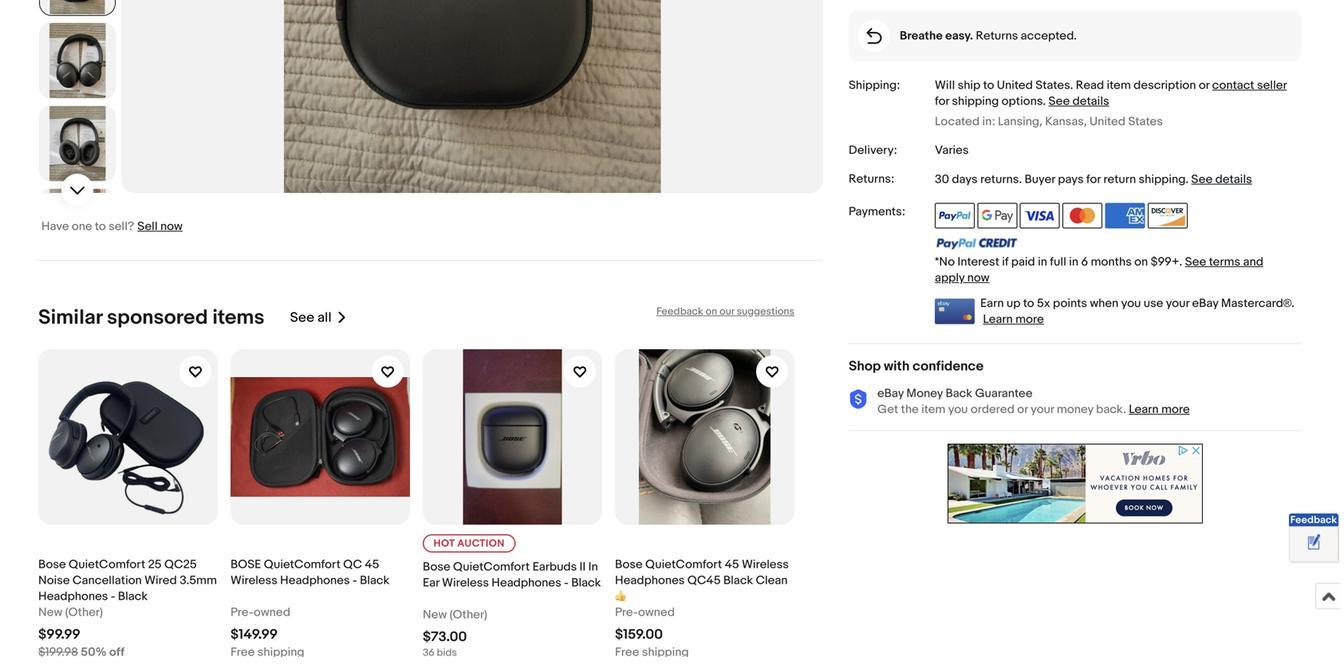 Task type: locate. For each thing, give the bounding box(es) containing it.
0 horizontal spatial on
[[706, 306, 718, 318]]

1 vertical spatial your
[[1031, 403, 1055, 417]]

to inside will ship to united states. read item description or contact seller for shipping options . see details located in: lansing, kansas, united states
[[984, 78, 995, 93]]

0 vertical spatial now
[[160, 219, 183, 234]]

quietcomfort up the qc45
[[646, 558, 722, 572]]

more right back.
[[1162, 403, 1190, 417]]

2 45 from the left
[[725, 558, 740, 572]]

or left contact
[[1199, 78, 1210, 93]]

to for up
[[1024, 297, 1035, 311]]

1 horizontal spatial shipping
[[1139, 172, 1186, 187]]

0 horizontal spatial learn
[[983, 313, 1013, 327]]

feedback on our suggestions link
[[657, 306, 795, 318]]

2 horizontal spatial -
[[564, 576, 569, 591]]

auction
[[458, 538, 505, 550]]

$159.00 text field
[[615, 627, 663, 644]]

payments:
[[849, 205, 906, 219]]

you left use
[[1122, 297, 1141, 311]]

the
[[901, 403, 919, 417]]

1 vertical spatial learn
[[1129, 403, 1159, 417]]

easy.
[[946, 29, 974, 43]]

earbuds
[[533, 560, 577, 575]]

1 horizontal spatial you
[[1122, 297, 1141, 311]]

*no interest if paid in full in 6 months on $99+.
[[935, 255, 1186, 269]]

you inside earn up to 5x points when you use your ebay mastercard®. learn more
[[1122, 297, 1141, 311]]

quietcomfort for bose quietcomfort 45 wireless headphones qc45 black clean 👍 pre-owned $159.00
[[646, 558, 722, 572]]

black down ii
[[572, 576, 601, 591]]

$149.99 text field
[[231, 627, 278, 644]]

0 vertical spatial your
[[1167, 297, 1190, 311]]

0 horizontal spatial .
[[1019, 172, 1022, 187]]

to
[[984, 78, 995, 93], [95, 219, 106, 234], [1024, 297, 1035, 311]]

with details__icon image for breathe easy.
[[867, 28, 882, 44]]

feedback
[[657, 306, 704, 318], [1291, 514, 1338, 527]]

headphones inside bose quietcomfort qc 45 wireless headphones - black
[[280, 574, 350, 588]]

0 vertical spatial item
[[1107, 78, 1131, 93]]

with details__icon image
[[867, 28, 882, 44], [849, 390, 868, 410]]

1 vertical spatial more
[[1162, 403, 1190, 417]]

quietcomfort up cancellation
[[69, 558, 145, 572]]

learn more link
[[983, 313, 1044, 327], [1129, 403, 1190, 417]]

1 horizontal spatial learn
[[1129, 403, 1159, 417]]

learn
[[983, 313, 1013, 327], [1129, 403, 1159, 417]]

item
[[1107, 78, 1131, 93], [922, 403, 946, 417]]

. down states.
[[1043, 94, 1046, 109]]

guarantee
[[976, 387, 1033, 401]]

1 vertical spatial you
[[949, 403, 968, 417]]

shipping down ship
[[952, 94, 999, 109]]

1 vertical spatial for
[[1087, 172, 1101, 187]]

0 horizontal spatial more
[[1016, 313, 1044, 327]]

(other) inside new (other) $73.00
[[450, 608, 488, 623]]

shipping up the discover image
[[1139, 172, 1186, 187]]

2 in from the left
[[1070, 255, 1079, 269]]

bose up 👍
[[615, 558, 643, 572]]

earn up to 5x points when you use your ebay mastercard®. learn more
[[981, 297, 1295, 327]]

have one to sell? sell now
[[41, 219, 183, 234]]

2 pre-owned text field from the left
[[615, 605, 675, 621]]

0 vertical spatial or
[[1199, 78, 1210, 93]]

0 horizontal spatial to
[[95, 219, 106, 234]]

(other)
[[65, 606, 103, 620], [450, 608, 488, 623]]

0 horizontal spatial pre-
[[231, 606, 254, 620]]

. up the discover image
[[1186, 172, 1189, 187]]

0 horizontal spatial feedback
[[657, 306, 704, 318]]

learn more link right back.
[[1129, 403, 1190, 417]]

1 horizontal spatial or
[[1199, 78, 1210, 93]]

25
[[148, 558, 162, 572]]

1 pre-owned text field from the left
[[231, 605, 290, 621]]

ebay inside earn up to 5x points when you use your ebay mastercard®. learn more
[[1193, 297, 1219, 311]]

to left 5x
[[1024, 297, 1035, 311]]

new up $73.00 text field
[[423, 608, 447, 623]]

0 vertical spatial united
[[997, 78, 1033, 93]]

2 horizontal spatial bose
[[615, 558, 643, 572]]

in left 6
[[1070, 255, 1079, 269]]

2 vertical spatial to
[[1024, 297, 1035, 311]]

1 vertical spatial to
[[95, 219, 106, 234]]

pre- up $149.99
[[231, 606, 254, 620]]

1 vertical spatial now
[[968, 271, 990, 285]]

-
[[353, 574, 357, 588], [564, 576, 569, 591], [111, 590, 115, 604]]

black down cancellation
[[118, 590, 148, 604]]

0 horizontal spatial shipping
[[952, 94, 999, 109]]

quietcomfort down auction
[[453, 560, 530, 575]]

1 45 from the left
[[365, 558, 379, 572]]

0 vertical spatial learn
[[983, 313, 1013, 327]]

0 vertical spatial learn more link
[[983, 313, 1044, 327]]

united left states
[[1090, 115, 1126, 129]]

read
[[1076, 78, 1105, 93]]

to inside earn up to 5x points when you use your ebay mastercard®. learn more
[[1024, 297, 1035, 311]]

None text field
[[231, 645, 305, 658]]

0 horizontal spatial learn more link
[[983, 313, 1044, 327]]

wireless right ear
[[442, 576, 489, 591]]

black inside bose quietcomfort qc 45 wireless headphones - black
[[360, 574, 390, 588]]

. left buyer
[[1019, 172, 1022, 187]]

you down back
[[949, 403, 968, 417]]

see
[[1049, 94, 1070, 109], [1192, 172, 1213, 187], [1186, 255, 1207, 269], [290, 310, 315, 326]]

quietcomfort inside bose quietcomfort 45 wireless headphones qc45 black clean 👍 pre-owned $159.00
[[646, 558, 722, 572]]

0 horizontal spatial new
[[38, 606, 62, 620]]

1 horizontal spatial wireless
[[442, 576, 489, 591]]

- down qc
[[353, 574, 357, 588]]

2 pre- from the left
[[615, 606, 638, 620]]

headphones up 👍
[[615, 574, 685, 588]]

google pay image
[[978, 203, 1018, 229]]

0 vertical spatial to
[[984, 78, 995, 93]]

1 vertical spatial see details link
[[1192, 172, 1253, 187]]

0 horizontal spatial ebay
[[878, 387, 904, 401]]

united up options
[[997, 78, 1033, 93]]

picture 6 of 10 image
[[40, 106, 115, 181]]

your right use
[[1167, 297, 1190, 311]]

advertisement region
[[948, 444, 1203, 524]]

1 horizontal spatial owned
[[638, 606, 675, 620]]

$99+.
[[1151, 255, 1183, 269]]

black inside bose quietcomfort 45 wireless headphones qc45 black clean 👍 pre-owned $159.00
[[724, 574, 753, 588]]

learn inside earn up to 5x points when you use your ebay mastercard®. learn more
[[983, 313, 1013, 327]]

for
[[935, 94, 950, 109], [1087, 172, 1101, 187]]

one
[[72, 219, 92, 234]]

to right one
[[95, 219, 106, 234]]

2 horizontal spatial to
[[1024, 297, 1035, 311]]

accepted.
[[1021, 29, 1077, 43]]

0 horizontal spatial (other)
[[65, 606, 103, 620]]

quietcomfort left qc
[[264, 558, 341, 572]]

full
[[1050, 255, 1067, 269]]

your left the money
[[1031, 403, 1055, 417]]

quietcomfort for bose quietcomfort 25 qc25 noise cancellation wired 3.5mm headphones - black new (other) $99.99
[[69, 558, 145, 572]]

1 vertical spatial feedback
[[1291, 514, 1338, 527]]

wireless up clean
[[742, 558, 789, 572]]

in left full
[[1038, 255, 1048, 269]]

1 horizontal spatial united
[[1090, 115, 1126, 129]]

1 horizontal spatial 45
[[725, 558, 740, 572]]

1 vertical spatial with details__icon image
[[849, 390, 868, 410]]

*no
[[935, 255, 955, 269]]

black down qc
[[360, 574, 390, 588]]

returns
[[976, 29, 1019, 43]]

1 horizontal spatial item
[[1107, 78, 1131, 93]]

owned inside pre-owned $149.99
[[254, 606, 290, 620]]

1 horizontal spatial see details link
[[1192, 172, 1253, 187]]

item right the read
[[1107, 78, 1131, 93]]

Pre-owned text field
[[231, 605, 290, 621], [615, 605, 675, 621]]

your
[[1167, 297, 1190, 311], [1031, 403, 1055, 417]]

wireless down bose
[[231, 574, 278, 588]]

bose inside bose quietcomfort 45 wireless headphones qc45 black clean 👍 pre-owned $159.00
[[615, 558, 643, 572]]

0 vertical spatial details
[[1073, 94, 1110, 109]]

1 horizontal spatial ebay
[[1193, 297, 1219, 311]]

bose inside bose quietcomfort 25 qc25 noise cancellation wired 3.5mm headphones - black new (other) $99.99
[[38, 558, 66, 572]]

quietcomfort inside bose quietcomfort earbuds ii in ear wireless headphones - black
[[453, 560, 530, 575]]

0 horizontal spatial for
[[935, 94, 950, 109]]

in:
[[983, 115, 996, 129]]

on
[[1135, 255, 1149, 269], [706, 306, 718, 318]]

mastercard®.
[[1222, 297, 1295, 311]]

1 owned from the left
[[254, 606, 290, 620]]

New (Other) text field
[[38, 605, 103, 621], [423, 607, 488, 623]]

1 horizontal spatial feedback
[[1291, 514, 1338, 527]]

1 horizontal spatial more
[[1162, 403, 1190, 417]]

(other) up $73.00 text field
[[450, 608, 488, 623]]

on left $99+.
[[1135, 255, 1149, 269]]

seller
[[1258, 78, 1287, 93]]

ebay
[[1193, 297, 1219, 311], [878, 387, 904, 401]]

owned up $159.00 text field
[[638, 606, 675, 620]]

new
[[38, 606, 62, 620], [423, 608, 447, 623]]

bose quietcomfort 45 wireless headphones qc45 black clean 👍 pre-owned $159.00
[[615, 558, 789, 644]]

headphones down earbuds
[[492, 576, 562, 591]]

more down 5x
[[1016, 313, 1044, 327]]

1 horizontal spatial details
[[1216, 172, 1253, 187]]

0 horizontal spatial -
[[111, 590, 115, 604]]

pays
[[1058, 172, 1084, 187]]

- inside bose quietcomfort 25 qc25 noise cancellation wired 3.5mm headphones - black new (other) $99.99
[[111, 590, 115, 604]]

see all link
[[290, 306, 348, 330]]

quietcomfort for bose quietcomfort earbuds ii in ear wireless headphones - black
[[453, 560, 530, 575]]

0 vertical spatial feedback
[[657, 306, 704, 318]]

pre-owned text field up $159.00 text field
[[615, 605, 675, 621]]

1 horizontal spatial your
[[1167, 297, 1190, 311]]

you
[[1122, 297, 1141, 311], [949, 403, 968, 417]]

or
[[1199, 78, 1210, 93], [1018, 403, 1028, 417]]

feedback on our suggestions
[[657, 306, 795, 318]]

states.
[[1036, 78, 1074, 93]]

ear
[[423, 576, 440, 591]]

headphones down noise at the bottom left of the page
[[38, 590, 108, 604]]

.
[[1043, 94, 1046, 109], [1019, 172, 1022, 187], [1186, 172, 1189, 187]]

ebay up "get"
[[878, 387, 904, 401]]

45
[[365, 558, 379, 572], [725, 558, 740, 572]]

1 horizontal spatial for
[[1087, 172, 1101, 187]]

1 horizontal spatial pre-owned text field
[[615, 605, 675, 621]]

1 horizontal spatial in
[[1070, 255, 1079, 269]]

bose up ear
[[423, 560, 451, 575]]

pre-owned text field for $159.00
[[615, 605, 675, 621]]

0 horizontal spatial in
[[1038, 255, 1048, 269]]

learn more link down up
[[983, 313, 1044, 327]]

see details link
[[1049, 94, 1110, 109], [1192, 172, 1253, 187]]

learn right back.
[[1129, 403, 1159, 417]]

0 vertical spatial ebay
[[1193, 297, 1219, 311]]

ebay mastercard image
[[935, 299, 975, 325]]

for down will
[[935, 94, 950, 109]]

- down cancellation
[[111, 590, 115, 604]]

👍
[[615, 590, 626, 604]]

wireless
[[742, 558, 789, 572], [231, 574, 278, 588], [442, 576, 489, 591]]

1 horizontal spatial pre-
[[615, 606, 638, 620]]

with details__icon image left "get"
[[849, 390, 868, 410]]

or down guarantee
[[1018, 403, 1028, 417]]

with details__icon image left breathe
[[867, 28, 882, 44]]

quietcomfort inside bose quietcomfort qc 45 wireless headphones - black
[[264, 558, 341, 572]]

0 vertical spatial you
[[1122, 297, 1141, 311]]

1 horizontal spatial new (other) text field
[[423, 607, 488, 623]]

1 vertical spatial united
[[1090, 115, 1126, 129]]

master card image
[[1063, 203, 1103, 229]]

0 vertical spatial for
[[935, 94, 950, 109]]

sell?
[[109, 219, 134, 234]]

2 horizontal spatial wireless
[[742, 558, 789, 572]]

. inside will ship to united states. read item description or contact seller for shipping options . see details located in: lansing, kansas, united states
[[1043, 94, 1046, 109]]

0 vertical spatial with details__icon image
[[867, 28, 882, 44]]

1 horizontal spatial new
[[423, 608, 447, 623]]

1 horizontal spatial .
[[1043, 94, 1046, 109]]

1 horizontal spatial on
[[1135, 255, 1149, 269]]

new (other) text field up $99.99
[[38, 605, 103, 621]]

None text field
[[615, 645, 689, 658], [423, 647, 457, 658], [615, 645, 689, 658], [423, 647, 457, 658]]

0 horizontal spatial details
[[1073, 94, 1110, 109]]

- down earbuds
[[564, 576, 569, 591]]

on left our
[[706, 306, 718, 318]]

united
[[997, 78, 1033, 93], [1090, 115, 1126, 129]]

to for one
[[95, 219, 106, 234]]

see inside will ship to united states. read item description or contact seller for shipping options . see details located in: lansing, kansas, united states
[[1049, 94, 1070, 109]]

0 vertical spatial see details link
[[1049, 94, 1110, 109]]

1 vertical spatial learn more link
[[1129, 403, 1190, 417]]

(other) up $99.99
[[65, 606, 103, 620]]

0 horizontal spatial item
[[922, 403, 946, 417]]

new up $99.99
[[38, 606, 62, 620]]

1 vertical spatial item
[[922, 403, 946, 417]]

sell
[[137, 219, 158, 234]]

now right the sell
[[160, 219, 183, 234]]

for right pays
[[1087, 172, 1101, 187]]

months
[[1091, 255, 1132, 269]]

now down interest
[[968, 271, 990, 285]]

more inside earn up to 5x points when you use your ebay mastercard®. learn more
[[1016, 313, 1044, 327]]

in
[[1038, 255, 1048, 269], [1070, 255, 1079, 269]]

noise
[[38, 574, 70, 588]]

pre- down 👍
[[615, 606, 638, 620]]

See all text field
[[290, 310, 332, 326]]

0 horizontal spatial now
[[160, 219, 183, 234]]

paypal image
[[935, 203, 975, 229]]

0 horizontal spatial united
[[997, 78, 1033, 93]]

black left clean
[[724, 574, 753, 588]]

1 horizontal spatial (other)
[[450, 608, 488, 623]]

0 vertical spatial on
[[1135, 255, 1149, 269]]

2 owned from the left
[[638, 606, 675, 620]]

will
[[935, 78, 955, 93]]

0 horizontal spatial wireless
[[231, 574, 278, 588]]

learn down "earn"
[[983, 313, 1013, 327]]

$149.99
[[231, 627, 278, 644]]

0 horizontal spatial your
[[1031, 403, 1055, 417]]

0 horizontal spatial see details link
[[1049, 94, 1110, 109]]

items
[[213, 306, 265, 330]]

quietcomfort inside bose quietcomfort 25 qc25 noise cancellation wired 3.5mm headphones - black new (other) $99.99
[[69, 558, 145, 572]]

1 horizontal spatial to
[[984, 78, 995, 93]]

new (other) text field up $73.00 text field
[[423, 607, 488, 623]]

0 horizontal spatial or
[[1018, 403, 1028, 417]]

1 pre- from the left
[[231, 606, 254, 620]]

$99.99 text field
[[38, 627, 81, 644]]

now inside the see terms and apply now
[[968, 271, 990, 285]]

1 horizontal spatial now
[[968, 271, 990, 285]]

1 horizontal spatial -
[[353, 574, 357, 588]]

0 horizontal spatial new (other) text field
[[38, 605, 103, 621]]

item down money
[[922, 403, 946, 417]]

suggestions
[[737, 306, 795, 318]]

0 vertical spatial shipping
[[952, 94, 999, 109]]

black inside bose quietcomfort 25 qc25 noise cancellation wired 3.5mm headphones - black new (other) $99.99
[[118, 590, 148, 604]]

to for ship
[[984, 78, 995, 93]]

pre-owned text field up $149.99
[[231, 605, 290, 621]]

interest
[[958, 255, 1000, 269]]

now
[[160, 219, 183, 234], [968, 271, 990, 285]]

0 horizontal spatial bose
[[38, 558, 66, 572]]

shipping
[[952, 94, 999, 109], [1139, 172, 1186, 187]]

headphones down qc
[[280, 574, 350, 588]]

1 vertical spatial shipping
[[1139, 172, 1186, 187]]

feedback for feedback
[[1291, 514, 1338, 527]]

ebay down terms
[[1193, 297, 1219, 311]]

45 inside bose quietcomfort 45 wireless headphones qc45 black clean 👍 pre-owned $159.00
[[725, 558, 740, 572]]

to right ship
[[984, 78, 995, 93]]

owned up $149.99
[[254, 606, 290, 620]]

0 horizontal spatial 45
[[365, 558, 379, 572]]

0 horizontal spatial pre-owned text field
[[231, 605, 290, 621]]

1 horizontal spatial bose
[[423, 560, 451, 575]]

$73.00 text field
[[423, 629, 467, 646]]

new (other) text field for $73.00
[[423, 607, 488, 623]]

0 horizontal spatial owned
[[254, 606, 290, 620]]

0 horizontal spatial you
[[949, 403, 968, 417]]

wireless inside bose quietcomfort 45 wireless headphones qc45 black clean 👍 pre-owned $159.00
[[742, 558, 789, 572]]

1 vertical spatial details
[[1216, 172, 1253, 187]]

bose up noise at the bottom left of the page
[[38, 558, 66, 572]]

black inside bose quietcomfort earbuds ii in ear wireless headphones - black
[[572, 576, 601, 591]]

0 vertical spatial more
[[1016, 313, 1044, 327]]



Task type: describe. For each thing, give the bounding box(es) containing it.
owned inside bose quietcomfort 45 wireless headphones qc45 black clean 👍 pre-owned $159.00
[[638, 606, 675, 620]]

bose quietcomfort earbuds ii in ear wireless headphones - black
[[423, 560, 601, 591]]

for inside will ship to united states. read item description or contact seller for shipping options . see details located in: lansing, kansas, united states
[[935, 94, 950, 109]]

returns
[[981, 172, 1019, 187]]

money
[[1057, 403, 1094, 417]]

see details link for buyer pays for return shipping
[[1192, 172, 1253, 187]]

in
[[589, 560, 598, 575]]

- inside bose quietcomfort earbuds ii in ear wireless headphones - black
[[564, 576, 569, 591]]

get
[[878, 403, 899, 417]]

new inside new (other) $73.00
[[423, 608, 447, 623]]

apply
[[935, 271, 965, 285]]

picture 5 of 10 image
[[40, 23, 115, 98]]

wireless inside bose quietcomfort earbuds ii in ear wireless headphones - black
[[442, 576, 489, 591]]

item inside will ship to united states. read item description or contact seller for shipping options . see details located in: lansing, kansas, united states
[[1107, 78, 1131, 93]]

ebay money back guarantee
[[878, 387, 1033, 401]]

30 days returns . buyer pays for return shipping . see details
[[935, 172, 1253, 187]]

if
[[1003, 255, 1009, 269]]

with details__icon image for ebay money back guarantee
[[849, 390, 868, 410]]

sponsored
[[107, 306, 208, 330]]

2 horizontal spatial .
[[1186, 172, 1189, 187]]

delivery:
[[849, 143, 898, 158]]

states
[[1129, 115, 1163, 129]]

5x
[[1037, 297, 1051, 311]]

use
[[1144, 297, 1164, 311]]

(other) inside bose quietcomfort 25 qc25 noise cancellation wired 3.5mm headphones - black new (other) $99.99
[[65, 606, 103, 620]]

all
[[318, 310, 332, 326]]

see inside 'link'
[[290, 310, 315, 326]]

options
[[1002, 94, 1043, 109]]

learn more
[[1129, 403, 1190, 417]]

earn
[[981, 297, 1004, 311]]

or inside will ship to united states. read item description or contact seller for shipping options . see details located in: lansing, kansas, united states
[[1199, 78, 1210, 93]]

1 vertical spatial or
[[1018, 403, 1028, 417]]

bose quietcomfort 25 qc25 noise cancellation wired 3.5mm headphones - black new (other) $99.99
[[38, 558, 217, 644]]

1 in from the left
[[1038, 255, 1048, 269]]

see all
[[290, 310, 332, 326]]

feedback for feedback on our suggestions
[[657, 306, 704, 318]]

see terms and apply now
[[935, 255, 1264, 285]]

discover image
[[1148, 203, 1188, 229]]

- inside bose quietcomfort qc 45 wireless headphones - black
[[353, 574, 357, 588]]

located
[[935, 115, 980, 129]]

breathe easy. returns accepted.
[[900, 29, 1077, 43]]

money
[[907, 387, 943, 401]]

wired
[[145, 574, 177, 588]]

buyer
[[1025, 172, 1056, 187]]

see terms and apply now link
[[935, 255, 1264, 285]]

varies
[[935, 143, 969, 158]]

see inside the see terms and apply now
[[1186, 255, 1207, 269]]

our
[[720, 306, 735, 318]]

returns:
[[849, 172, 895, 186]]

ii
[[580, 560, 586, 575]]

lansing,
[[998, 115, 1043, 129]]

bose inside bose quietcomfort earbuds ii in ear wireless headphones - black
[[423, 560, 451, 575]]

new inside bose quietcomfort 25 qc25 noise cancellation wired 3.5mm headphones - black new (other) $99.99
[[38, 606, 62, 620]]

45 inside bose quietcomfort qc 45 wireless headphones - black
[[365, 558, 379, 572]]

previous price $199.98 50% off text field
[[38, 645, 125, 658]]

description
[[1134, 78, 1197, 93]]

3.5mm
[[180, 574, 217, 588]]

details inside will ship to united states. read item description or contact seller for shipping options . see details located in: lansing, kansas, united states
[[1073, 94, 1110, 109]]

$159.00
[[615, 627, 663, 644]]

qc25
[[164, 558, 197, 572]]

quietcomfort for bose quietcomfort qc 45 wireless headphones - black
[[264, 558, 341, 572]]

qc
[[343, 558, 362, 572]]

shop with confidence
[[849, 358, 984, 375]]

breathe
[[900, 29, 943, 43]]

headphones inside bose quietcomfort 25 qc25 noise cancellation wired 3.5mm headphones - black new (other) $99.99
[[38, 590, 108, 604]]

wireless inside bose quietcomfort qc 45 wireless headphones - black
[[231, 574, 278, 588]]

hot auction
[[434, 538, 505, 550]]

see details link for for shipping options
[[1049, 94, 1110, 109]]

$99.99
[[38, 627, 81, 644]]

points
[[1053, 297, 1088, 311]]

up
[[1007, 297, 1021, 311]]

cancellation
[[73, 574, 142, 588]]

and
[[1244, 255, 1264, 269]]

bose for $159.00
[[615, 558, 643, 572]]

paid
[[1012, 255, 1036, 269]]

back.
[[1097, 403, 1127, 417]]

when
[[1090, 297, 1119, 311]]

terms
[[1210, 255, 1241, 269]]

headphones inside bose quietcomfort earbuds ii in ear wireless headphones - black
[[492, 576, 562, 591]]

shipping inside will ship to united states. read item description or contact seller for shipping options . see details located in: lansing, kansas, united states
[[952, 94, 999, 109]]

30
[[935, 172, 950, 187]]

qc45
[[688, 574, 721, 588]]

pre- inside pre-owned $149.99
[[231, 606, 254, 620]]

contact
[[1213, 78, 1255, 93]]

6
[[1082, 255, 1089, 269]]

kansas,
[[1046, 115, 1087, 129]]

bose quietcomfort qc 45 wireless headphones - black
[[231, 558, 390, 588]]

1 vertical spatial on
[[706, 306, 718, 318]]

get the item you ordered or your money back.
[[878, 403, 1127, 417]]

visa image
[[1020, 203, 1060, 229]]

back
[[946, 387, 973, 401]]

bose
[[231, 558, 261, 572]]

with
[[884, 358, 910, 375]]

your inside earn up to 5x points when you use your ebay mastercard®. learn more
[[1167, 297, 1190, 311]]

clean
[[756, 574, 788, 588]]

new (other) text field for $99.99
[[38, 605, 103, 621]]

pre-owned text field for $149.99
[[231, 605, 290, 621]]

shop
[[849, 358, 881, 375]]

have
[[41, 219, 69, 234]]

1 vertical spatial ebay
[[878, 387, 904, 401]]

return
[[1104, 172, 1137, 187]]

days
[[952, 172, 978, 187]]

1 horizontal spatial learn more link
[[1129, 403, 1190, 417]]

american express image
[[1106, 203, 1146, 229]]

headphones inside bose quietcomfort 45 wireless headphones qc45 black clean 👍 pre-owned $159.00
[[615, 574, 685, 588]]

bose for new
[[38, 558, 66, 572]]

pre- inside bose quietcomfort 45 wireless headphones qc45 black clean 👍 pre-owned $159.00
[[615, 606, 638, 620]]

confidence
[[913, 358, 984, 375]]

will ship to united states. read item description or contact seller for shipping options . see details located in: lansing, kansas, united states
[[935, 78, 1287, 129]]

similar sponsored items
[[38, 306, 265, 330]]

sell now link
[[137, 219, 183, 234]]

similar
[[38, 306, 102, 330]]

$73.00
[[423, 629, 467, 646]]

pre-owned $149.99
[[231, 606, 290, 644]]

shipping:
[[849, 78, 901, 93]]

hot
[[434, 538, 455, 550]]

paypal credit image
[[935, 237, 1018, 250]]



Task type: vqa. For each thing, say whether or not it's contained in the screenshot.
MAKE
no



